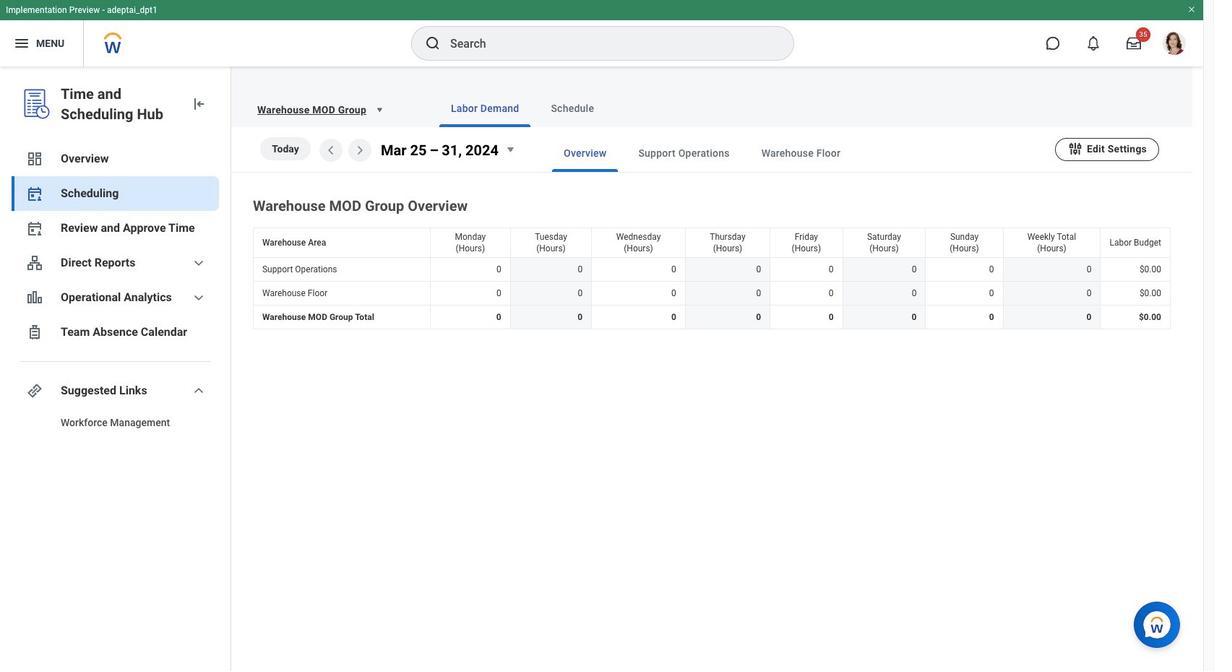 Task type: describe. For each thing, give the bounding box(es) containing it.
calendar user solid image
[[26, 185, 43, 202]]

chevron right small image
[[351, 142, 369, 159]]

0 vertical spatial caret down small image
[[372, 103, 387, 117]]

chevron down small image for "chart" icon
[[190, 289, 207, 306]]

navigation pane region
[[0, 66, 231, 671]]

profile logan mcneil image
[[1163, 32, 1186, 58]]

calendar user solid image
[[26, 220, 43, 237]]

time and scheduling hub element
[[61, 84, 178, 124]]

chevron down small image for view team icon
[[190, 254, 207, 272]]

inbox large image
[[1127, 36, 1141, 51]]

chart image
[[26, 289, 43, 306]]

0 vertical spatial tab list
[[410, 90, 1175, 127]]

notifications large image
[[1086, 36, 1101, 51]]

task timeoff image
[[26, 324, 43, 341]]

dashboard image
[[26, 150, 43, 168]]

view team image
[[26, 254, 43, 272]]

configure image
[[1067, 141, 1083, 156]]



Task type: locate. For each thing, give the bounding box(es) containing it.
1 horizontal spatial caret down small image
[[501, 141, 519, 158]]

2 vertical spatial chevron down small image
[[190, 382, 207, 400]]

0 horizontal spatial caret down small image
[[372, 103, 387, 117]]

Search Workday  search field
[[450, 27, 764, 59]]

caret down small image
[[372, 103, 387, 117], [501, 141, 519, 158]]

0 vertical spatial chevron down small image
[[190, 254, 207, 272]]

tab list
[[410, 90, 1175, 127], [523, 134, 1055, 172]]

close environment banner image
[[1187, 5, 1196, 14]]

1 chevron down small image from the top
[[190, 254, 207, 272]]

transformation import image
[[190, 95, 207, 113]]

chevron left small image
[[322, 142, 340, 159]]

2 chevron down small image from the top
[[190, 289, 207, 306]]

justify image
[[13, 35, 30, 52]]

tab panel
[[231, 127, 1192, 332]]

search image
[[424, 35, 442, 52]]

1 vertical spatial tab list
[[523, 134, 1055, 172]]

chevron down small image
[[190, 254, 207, 272], [190, 289, 207, 306], [190, 382, 207, 400]]

banner
[[0, 0, 1203, 66]]

link image
[[26, 382, 43, 400]]

1 vertical spatial chevron down small image
[[190, 289, 207, 306]]

3 chevron down small image from the top
[[190, 382, 207, 400]]

1 vertical spatial caret down small image
[[501, 141, 519, 158]]

chevron down small image for the link image at the bottom left of page
[[190, 382, 207, 400]]



Task type: vqa. For each thing, say whether or not it's contained in the screenshot.
search image
yes



